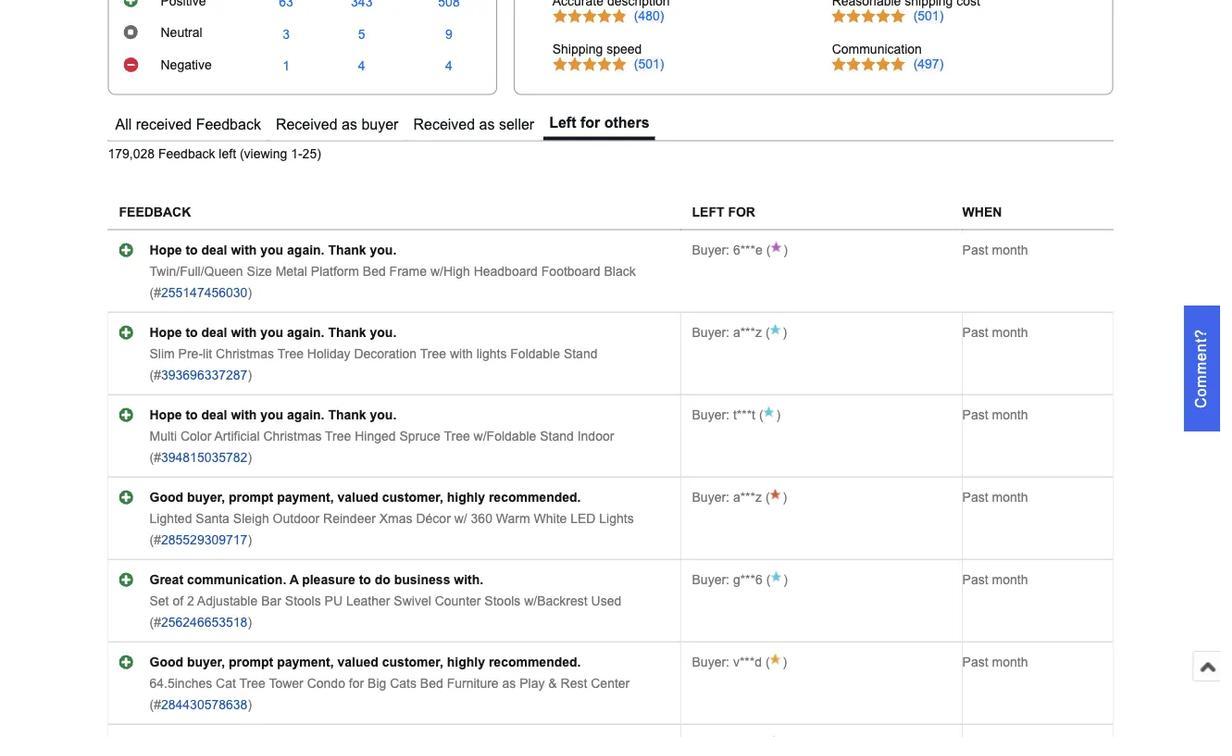Task type: describe. For each thing, give the bounding box(es) containing it.
497 ratings received on communication. click to check average rating. element
[[914, 57, 944, 71]]

buyer
[[362, 116, 399, 133]]

(480)
[[634, 9, 665, 23]]

play
[[520, 676, 545, 691]]

179,028
[[108, 147, 155, 161]]

( for 64.5inches cat tree tower condo for big cats bed furniture as play & rest center (#
[[762, 655, 770, 669]]

6***e
[[734, 243, 763, 257]]

thank for frame
[[328, 243, 367, 257]]

past month for multi color artificial christmas tree hinged spruce tree w/foldable stand indoor (#
[[963, 408, 1029, 422]]

285529309717
[[161, 533, 248, 547]]

(497)
[[914, 57, 944, 71]]

prompt for tree
[[229, 655, 274, 669]]

when
[[963, 205, 1003, 220]]

1 vertical spatial feedback
[[158, 147, 215, 161]]

past month element for set of 2 adjustable bar stools pu leather swivel counter stools w/backrest used (#
[[963, 573, 1029, 587]]

pre-
[[178, 347, 203, 361]]

footboard
[[542, 264, 601, 279]]

prompt for sleigh
[[229, 490, 274, 505]]

past for set of 2 adjustable bar stools pu leather swivel counter stools w/backrest used (#
[[963, 573, 989, 587]]

w/high
[[431, 264, 470, 279]]

good buyer, prompt payment, valued customer, highly recommended. for for
[[150, 655, 581, 669]]

256246653518
[[161, 615, 248, 630]]

0 horizontal spatial (501) button
[[634, 57, 665, 72]]

size
[[247, 264, 272, 279]]

buyer: t***t
[[692, 408, 756, 422]]

good buyer, prompt payment, valued customer, highly recommended. element for xmas
[[150, 490, 581, 505]]

month for set of 2 adjustable bar stools pu leather swivel counter stools w/backrest used (#
[[993, 573, 1029, 587]]

w/
[[455, 512, 468, 526]]

shipping
[[553, 42, 603, 56]]

past month element for slim pre-lit christmas tree holiday decoration tree with lights foldable stand (#
[[963, 325, 1029, 340]]

past month for lighted santa sleigh outdoor reindeer xmas décor w/ 360 warm white led lights (#
[[963, 490, 1029, 505]]

decoration
[[354, 347, 417, 361]]

left
[[219, 147, 236, 161]]

month for multi color artificial christmas tree hinged spruce tree w/foldable stand indoor (#
[[993, 408, 1029, 422]]

recommended. for white
[[489, 490, 581, 505]]

( for set of 2 adjustable bar stools pu leather swivel counter stools w/backrest used (#
[[763, 573, 771, 587]]

1 button
[[283, 59, 290, 74]]

deal for size
[[201, 243, 227, 257]]

a
[[290, 573, 299, 587]]

again. for holiday
[[287, 325, 325, 340]]

buyer: a***z for lighted santa sleigh outdoor reindeer xmas décor w/ 360 warm white led lights (#
[[692, 490, 762, 505]]

( for multi color artificial christmas tree hinged spruce tree w/foldable stand indoor (#
[[756, 408, 764, 422]]

to for slim
[[186, 325, 198, 340]]

3
[[283, 27, 290, 41]]

rest
[[561, 676, 588, 691]]

2 4 button from the left
[[446, 59, 453, 74]]

to for twin/full/queen
[[186, 243, 198, 257]]

left
[[692, 205, 725, 220]]

month for slim pre-lit christmas tree holiday decoration tree with lights foldable stand (#
[[993, 325, 1029, 340]]

received for received as seller
[[414, 116, 475, 133]]

past month element for twin/full/queen size metal platform bed frame w/high headboard footboard black (#
[[963, 243, 1029, 257]]

tree right the "decoration"
[[420, 347, 447, 361]]

great communication. a pleasure to do business with. element
[[150, 573, 484, 587]]

you. for frame
[[370, 243, 397, 257]]

comment? link
[[1185, 306, 1222, 432]]

again. for hinged
[[287, 408, 325, 422]]

of
[[173, 594, 184, 608]]

neutral
[[161, 26, 203, 40]]

284430578638
[[161, 698, 248, 712]]

santa
[[196, 512, 230, 526]]

to left do
[[359, 573, 371, 587]]

past month element for multi color artificial christmas tree hinged spruce tree w/foldable stand indoor (#
[[963, 408, 1029, 422]]

285529309717 link
[[161, 533, 248, 547]]

for
[[729, 205, 756, 220]]

buyer: g***6
[[692, 573, 763, 587]]

285529309717 )
[[161, 533, 252, 547]]

good for lighted santa sleigh outdoor reindeer xmas décor w/ 360 warm white led lights (#
[[150, 490, 183, 505]]

393696337287 )
[[161, 368, 252, 382]]

(501) for 501 ratings received on reasonable shipping cost. click to check average rating. element
[[914, 9, 944, 23]]

indoor
[[578, 429, 615, 443]]

set of 2 adjustable bar stools pu leather swivel counter stools w/backrest used (#
[[150, 594, 622, 630]]

2 stools from the left
[[485, 594, 521, 608]]

communication.
[[187, 573, 287, 587]]

used
[[591, 594, 622, 608]]

spruce
[[400, 429, 441, 443]]

décor
[[416, 512, 451, 526]]

past month element for 64.5inches cat tree tower condo for big cats bed furniture as play & rest center (#
[[963, 655, 1029, 669]]

tree left holiday
[[278, 347, 304, 361]]

1-
[[291, 147, 303, 161]]

multi color artificial christmas tree hinged spruce tree w/foldable stand indoor (#
[[150, 429, 615, 465]]

christmas for 394815035782 )
[[263, 429, 322, 443]]

buyer: for 64.5inches cat tree tower condo for big cats bed furniture as play & rest center (#
[[692, 655, 730, 669]]

v***d
[[734, 655, 762, 669]]

394815035782 )
[[161, 450, 252, 465]]

bed inside 'twin/full/queen size metal platform bed frame w/high headboard footboard black (#'
[[363, 264, 386, 279]]

255147456030 )
[[161, 286, 252, 300]]

with.
[[454, 573, 484, 587]]

2
[[187, 594, 194, 608]]

hope to deal with you again. thank you. for lit
[[150, 325, 397, 340]]

with for holiday
[[231, 325, 257, 340]]

256246653518 link
[[161, 615, 248, 630]]

g***6
[[734, 573, 763, 587]]

past month for 64.5inches cat tree tower condo for big cats bed furniture as play & rest center (#
[[963, 655, 1029, 669]]

lighted santa sleigh outdoor reindeer xmas décor w/ 360 warm white led lights (#
[[150, 512, 634, 547]]

(# inside lighted santa sleigh outdoor reindeer xmas décor w/ 360 warm white led lights (#
[[150, 533, 161, 547]]

do
[[375, 573, 391, 587]]

christmas for 393696337287 )
[[216, 347, 274, 361]]

501 ratings received on shipping speed. click to check average rating. element
[[634, 57, 665, 71]]

left for others button
[[544, 110, 655, 140]]

feedback element
[[119, 205, 191, 220]]

counter
[[435, 594, 481, 608]]

past month element for lighted santa sleigh outdoor reindeer xmas décor w/ 360 warm white led lights (#
[[963, 490, 1029, 505]]

platform
[[311, 264, 359, 279]]

pu
[[325, 594, 343, 608]]

artificial
[[214, 429, 260, 443]]

buyer: for slim pre-lit christmas tree holiday decoration tree with lights foldable stand (#
[[692, 325, 730, 340]]

good buyer, prompt payment, valued customer, highly recommended. for xmas
[[150, 490, 581, 505]]

black
[[604, 264, 636, 279]]

393696337287 link
[[161, 368, 248, 382]]

past for multi color artificial christmas tree hinged spruce tree w/foldable stand indoor (#
[[963, 408, 989, 422]]

(# inside slim pre-lit christmas tree holiday decoration tree with lights foldable stand (#
[[150, 368, 161, 382]]

customer, for big
[[382, 655, 444, 669]]

past for slim pre-lit christmas tree holiday decoration tree with lights foldable stand (#
[[963, 325, 989, 340]]

(# inside 'twin/full/queen size metal platform bed frame w/high headboard footboard black (#'
[[150, 286, 161, 300]]

buyer, for cat
[[187, 655, 225, 669]]

tower
[[269, 676, 304, 691]]

payment, for outdoor
[[277, 490, 334, 505]]

1 4 button from the left
[[358, 59, 366, 74]]

good buyer, prompt payment, valued customer, highly recommended. element for for
[[150, 655, 581, 669]]

3 button
[[283, 27, 290, 42]]

hinged
[[355, 429, 396, 443]]

month for lighted santa sleigh outdoor reindeer xmas décor w/ 360 warm white led lights (#
[[993, 490, 1029, 505]]

for inside 64.5inches cat tree tower condo for big cats bed furniture as play & rest center (#
[[349, 676, 364, 691]]

lights
[[600, 512, 634, 526]]

4 for 2nd 4 "button"
[[446, 59, 453, 73]]

received as seller
[[414, 116, 535, 133]]

payment, for tower
[[277, 655, 334, 669]]

(# inside multi color artificial christmas tree hinged spruce tree w/foldable stand indoor (#
[[150, 450, 161, 465]]

you for lit
[[261, 325, 284, 340]]

5 button
[[358, 27, 366, 42]]

with for frame
[[231, 243, 257, 257]]

284430578638 link
[[161, 698, 248, 712]]

foldable
[[511, 347, 560, 361]]

( for twin/full/queen size metal platform bed frame w/high headboard footboard black (#
[[763, 243, 771, 257]]

(# inside set of 2 adjustable bar stools pu leather swivel counter stools w/backrest used (#
[[150, 615, 161, 630]]

seller
[[499, 116, 535, 133]]

w/foldable
[[474, 429, 537, 443]]

customer, for décor
[[382, 490, 444, 505]]

480 ratings received on accurate description. click to check average rating. element
[[634, 9, 665, 23]]

slim pre-lit christmas tree holiday decoration tree with lights foldable stand (#
[[150, 347, 598, 382]]

warm
[[496, 512, 530, 526]]

past month for slim pre-lit christmas tree holiday decoration tree with lights foldable stand (#
[[963, 325, 1029, 340]]

furniture
[[447, 676, 499, 691]]

feedback left for buyer. element for multi color artificial christmas tree hinged spruce tree w/foldable stand indoor (#
[[692, 408, 756, 422]]

set
[[150, 594, 169, 608]]

feedback
[[119, 205, 191, 220]]

hope to deal with you again. thank you. element for metal
[[150, 243, 397, 257]]

headboard
[[474, 264, 538, 279]]

( for slim pre-lit christmas tree holiday decoration tree with lights foldable stand (#
[[762, 325, 770, 340]]

you. for hinged
[[370, 408, 397, 422]]



Task type: locate. For each thing, give the bounding box(es) containing it.
frame
[[390, 264, 427, 279]]

hope for twin/full/queen
[[150, 243, 182, 257]]

tree right spruce
[[444, 429, 470, 443]]

6 (# from the top
[[150, 698, 161, 712]]

1 vertical spatial you.
[[370, 325, 397, 340]]

0 vertical spatial prompt
[[229, 490, 274, 505]]

0 vertical spatial stand
[[564, 347, 598, 361]]

month for 64.5inches cat tree tower condo for big cats bed furniture as play & rest center (#
[[993, 655, 1029, 669]]

1 feedback left for buyer. element from the top
[[692, 243, 763, 257]]

2 vertical spatial you.
[[370, 408, 397, 422]]

hope to deal with you again. thank you. up holiday
[[150, 325, 397, 340]]

tree inside 64.5inches cat tree tower condo for big cats bed furniture as play & rest center (#
[[239, 676, 266, 691]]

4 button down 9 button
[[446, 59, 453, 74]]

(# down 64.5inches
[[150, 698, 161, 712]]

0 vertical spatial good
[[150, 490, 183, 505]]

(501)
[[914, 9, 944, 23], [634, 57, 665, 71]]

2 hope from the top
[[150, 325, 182, 340]]

feedback
[[196, 116, 261, 133], [158, 147, 215, 161]]

(501) for 501 ratings received on shipping speed. click to check average rating. element
[[634, 57, 665, 71]]

you. for holiday
[[370, 325, 397, 340]]

left
[[549, 114, 577, 131]]

you for metal
[[261, 243, 284, 257]]

feedback left for buyer. element containing buyer: t***t
[[692, 408, 756, 422]]

leather
[[346, 594, 390, 608]]

3 hope from the top
[[150, 408, 182, 422]]

3 hope to deal with you again. thank you. from the top
[[150, 408, 397, 422]]

sleigh
[[233, 512, 269, 526]]

1 horizontal spatial (501)
[[914, 9, 944, 23]]

reindeer
[[323, 512, 376, 526]]

to up the 'pre-'
[[186, 325, 198, 340]]

with left lights
[[450, 347, 473, 361]]

5 past month from the top
[[963, 573, 1029, 587]]

business
[[394, 573, 451, 587]]

6 buyer: from the top
[[692, 655, 730, 669]]

as inside received as seller button
[[479, 116, 495, 133]]

feedback up the left
[[196, 116, 261, 133]]

hope to deal with you again. thank you. element up holiday
[[150, 325, 397, 340]]

1 deal from the top
[[201, 243, 227, 257]]

past for lighted santa sleigh outdoor reindeer xmas décor w/ 360 warm white led lights (#
[[963, 490, 989, 505]]

0 horizontal spatial 4 button
[[358, 59, 366, 74]]

good buyer, prompt payment, valued customer, highly recommended. element
[[150, 490, 581, 505], [150, 655, 581, 669]]

highly
[[447, 490, 485, 505], [447, 655, 485, 669]]

stand inside multi color artificial christmas tree hinged spruce tree w/foldable stand indoor (#
[[540, 429, 574, 443]]

past month
[[963, 243, 1029, 257], [963, 325, 1029, 340], [963, 408, 1029, 422], [963, 490, 1029, 505], [963, 573, 1029, 587], [963, 655, 1029, 669]]

0 horizontal spatial received
[[276, 116, 338, 133]]

a***z for lighted santa sleigh outdoor reindeer xmas décor w/ 360 warm white led lights (#
[[734, 490, 762, 505]]

with up size
[[231, 243, 257, 257]]

1 past from the top
[[963, 243, 989, 257]]

1 vertical spatial bed
[[420, 676, 443, 691]]

2 past month element from the top
[[963, 325, 1029, 340]]

2 received from the left
[[414, 116, 475, 133]]

thank up hinged
[[328, 408, 367, 422]]

1 vertical spatial good
[[150, 655, 183, 669]]

hope to deal with you again. thank you. up artificial
[[150, 408, 397, 422]]

received for received as buyer
[[276, 116, 338, 133]]

hope to deal with you again. thank you. for metal
[[150, 243, 397, 257]]

buyer: a***z for slim pre-lit christmas tree holiday decoration tree with lights foldable stand (#
[[692, 325, 762, 340]]

(# down 'set' at left bottom
[[150, 615, 161, 630]]

2 customer, from the top
[[382, 655, 444, 669]]

3 past month element from the top
[[963, 408, 1029, 422]]

2 good from the top
[[150, 655, 183, 669]]

valued
[[338, 490, 379, 505], [338, 655, 379, 669]]

2 past from the top
[[963, 325, 989, 340]]

you. up the "decoration"
[[370, 325, 397, 340]]

360
[[471, 512, 493, 526]]

with down the 255147456030 )
[[231, 325, 257, 340]]

2 horizontal spatial as
[[503, 676, 516, 691]]

stand
[[564, 347, 598, 361], [540, 429, 574, 443]]

4 down the 5 button
[[358, 59, 366, 73]]

1 prompt from the top
[[229, 490, 274, 505]]

christmas inside multi color artificial christmas tree hinged spruce tree w/foldable stand indoor (#
[[263, 429, 322, 443]]

1 vertical spatial again.
[[287, 325, 325, 340]]

3 feedback left for buyer. element from the top
[[692, 408, 756, 422]]

0 vertical spatial good buyer, prompt payment, valued customer, highly recommended. element
[[150, 490, 581, 505]]

recommended. for as
[[489, 655, 581, 669]]

1 vertical spatial (501)
[[634, 57, 665, 71]]

4 down 9 button
[[446, 59, 453, 73]]

0 vertical spatial again.
[[287, 243, 325, 257]]

3 you. from the top
[[370, 408, 397, 422]]

(# down twin/full/queen
[[150, 286, 161, 300]]

0 horizontal spatial as
[[342, 116, 358, 133]]

1 vertical spatial (501) button
[[634, 57, 665, 72]]

5 past month element from the top
[[963, 573, 1029, 587]]

2 vertical spatial again.
[[287, 408, 325, 422]]

0 vertical spatial hope
[[150, 243, 182, 257]]

5
[[358, 27, 366, 41]]

valued up big
[[338, 655, 379, 669]]

thank for hinged
[[328, 408, 367, 422]]

2 month from the top
[[993, 325, 1029, 340]]

0 vertical spatial payment,
[[277, 490, 334, 505]]

(# down multi at bottom left
[[150, 450, 161, 465]]

all received feedback
[[115, 116, 261, 133]]

a***z up g***6
[[734, 490, 762, 505]]

great communication. a pleasure to do business with.
[[150, 573, 484, 587]]

month
[[993, 243, 1029, 257], [993, 325, 1029, 340], [993, 408, 1029, 422], [993, 490, 1029, 505], [993, 573, 1029, 587], [993, 655, 1029, 669]]

hope up "slim"
[[150, 325, 182, 340]]

1 stools from the left
[[285, 594, 321, 608]]

179,028 feedback left (viewing 1-25)
[[108, 147, 321, 161]]

t***t
[[734, 408, 756, 422]]

2 thank from the top
[[328, 325, 367, 340]]

past month for set of 2 adjustable bar stools pu leather swivel counter stools w/backrest used (#
[[963, 573, 1029, 587]]

5 past from the top
[[963, 573, 989, 587]]

w/backrest
[[524, 594, 588, 608]]

2 good buyer, prompt payment, valued customer, highly recommended. element from the top
[[150, 655, 581, 669]]

as for buyer
[[342, 116, 358, 133]]

twin/full/queen
[[150, 264, 243, 279]]

lights
[[477, 347, 507, 361]]

(viewing
[[240, 147, 287, 161]]

0 horizontal spatial stools
[[285, 594, 321, 608]]

3 (# from the top
[[150, 450, 161, 465]]

0 vertical spatial you.
[[370, 243, 397, 257]]

buyer: left g***6
[[692, 573, 730, 587]]

buyer: up 'buyer: t***t'
[[692, 325, 730, 340]]

1 vertical spatial good buyer, prompt payment, valued customer, highly recommended. element
[[150, 655, 581, 669]]

4 (# from the top
[[150, 533, 161, 547]]

good up 64.5inches
[[150, 655, 183, 669]]

highly up the w/
[[447, 490, 485, 505]]

for inside button
[[581, 114, 601, 131]]

1 hope from the top
[[150, 243, 182, 257]]

tree left hinged
[[325, 429, 351, 443]]

4 for 2nd 4 "button" from right
[[358, 59, 366, 73]]

buyer: a***z down buyer: 6***e
[[692, 325, 762, 340]]

2 again. from the top
[[287, 325, 325, 340]]

1 vertical spatial you
[[261, 325, 284, 340]]

0 vertical spatial you
[[261, 243, 284, 257]]

xmas
[[380, 512, 413, 526]]

1 buyer, from the top
[[187, 490, 225, 505]]

1 month from the top
[[993, 243, 1029, 257]]

0 vertical spatial valued
[[338, 490, 379, 505]]

0 vertical spatial buyer: a***z
[[692, 325, 762, 340]]

you
[[261, 243, 284, 257], [261, 325, 284, 340], [261, 408, 284, 422]]

pleasure
[[302, 573, 355, 587]]

hope for slim
[[150, 325, 182, 340]]

recommended. up play
[[489, 655, 581, 669]]

buyer: for twin/full/queen size metal platform bed frame w/high headboard footboard black (#
[[692, 243, 730, 257]]

a***z
[[734, 325, 762, 340], [734, 490, 762, 505]]

2 vertical spatial you
[[261, 408, 284, 422]]

2 vertical spatial thank
[[328, 408, 367, 422]]

( for lighted santa sleigh outdoor reindeer xmas décor w/ 360 warm white led lights (#
[[762, 490, 770, 505]]

you. up hinged
[[370, 408, 397, 422]]

with for hinged
[[231, 408, 257, 422]]

1 horizontal spatial stools
[[485, 594, 521, 608]]

slim
[[150, 347, 175, 361]]

hope to deal with you again. thank you. element for lit
[[150, 325, 397, 340]]

hope up multi at bottom left
[[150, 408, 182, 422]]

holiday
[[307, 347, 351, 361]]

shipping speed
[[553, 42, 642, 56]]

hope to deal with you again. thank you. element for artificial
[[150, 408, 397, 422]]

customer, up xmas
[[382, 490, 444, 505]]

condo
[[307, 676, 345, 691]]

2 4 from the left
[[446, 59, 453, 73]]

buyer: a***z up buyer: g***6
[[692, 490, 762, 505]]

hope to deal with you again. thank you. element up artificial
[[150, 408, 397, 422]]

2 vertical spatial deal
[[201, 408, 227, 422]]

0 vertical spatial (501)
[[914, 9, 944, 23]]

swivel
[[394, 594, 431, 608]]

left for element
[[692, 205, 756, 220]]

again. up metal
[[287, 243, 325, 257]]

for right left
[[581, 114, 601, 131]]

hope to deal with you again. thank you. element
[[150, 243, 397, 257], [150, 325, 397, 340], [150, 408, 397, 422]]

buyer: for set of 2 adjustable bar stools pu leather swivel counter stools w/backrest used (#
[[692, 573, 730, 587]]

2 payment, from the top
[[277, 655, 334, 669]]

2 hope to deal with you again. thank you. from the top
[[150, 325, 397, 340]]

(# inside 64.5inches cat tree tower condo for big cats bed furniture as play & rest center (#
[[150, 698, 161, 712]]

feedback left for buyer. element containing buyer: v***d
[[692, 655, 762, 669]]

to up twin/full/queen
[[186, 243, 198, 257]]

0 vertical spatial feedback
[[196, 116, 261, 133]]

(# down lighted
[[150, 533, 161, 547]]

with
[[231, 243, 257, 257], [231, 325, 257, 340], [450, 347, 473, 361], [231, 408, 257, 422]]

1 vertical spatial buyer: a***z
[[692, 490, 762, 505]]

month for twin/full/queen size metal platform bed frame w/high headboard footboard black (#
[[993, 243, 1029, 257]]

9
[[446, 27, 453, 41]]

2 past month from the top
[[963, 325, 1029, 340]]

6 feedback left for buyer. element from the top
[[692, 655, 762, 669]]

(501) button down speed
[[634, 57, 665, 72]]

past for twin/full/queen size metal platform bed frame w/high headboard footboard black (#
[[963, 243, 989, 257]]

256246653518 )
[[161, 615, 252, 630]]

0 horizontal spatial (501)
[[634, 57, 665, 71]]

4 buyer: from the top
[[692, 490, 730, 505]]

5 buyer: from the top
[[692, 573, 730, 587]]

0 vertical spatial customer,
[[382, 490, 444, 505]]

2 vertical spatial hope to deal with you again. thank you.
[[150, 408, 397, 422]]

2 you from the top
[[261, 325, 284, 340]]

thank up holiday
[[328, 325, 367, 340]]

payment, up tower
[[277, 655, 334, 669]]

christmas right lit
[[216, 347, 274, 361]]

1 vertical spatial recommended.
[[489, 655, 581, 669]]

2 good buyer, prompt payment, valued customer, highly recommended. from the top
[[150, 655, 581, 669]]

1 vertical spatial payment,
[[277, 655, 334, 669]]

hope to deal with you again. thank you. for artificial
[[150, 408, 397, 422]]

1 horizontal spatial 4 button
[[446, 59, 453, 74]]

deal for pre-
[[201, 325, 227, 340]]

again. up holiday
[[287, 325, 325, 340]]

outdoor
[[273, 512, 320, 526]]

3 deal from the top
[[201, 408, 227, 422]]

good for 64.5inches cat tree tower condo for big cats bed furniture as play & rest center (#
[[150, 655, 183, 669]]

you. up the frame
[[370, 243, 397, 257]]

stand left indoor
[[540, 429, 574, 443]]

multi
[[150, 429, 177, 443]]

(501) down speed
[[634, 57, 665, 71]]

4 button down the 5 button
[[358, 59, 366, 74]]

received as buyer
[[276, 116, 399, 133]]

left for
[[692, 205, 756, 220]]

1 vertical spatial hope to deal with you again. thank you. element
[[150, 325, 397, 340]]

deal up lit
[[201, 325, 227, 340]]

hope for multi
[[150, 408, 182, 422]]

a***z down 6***e
[[734, 325, 762, 340]]

4 past from the top
[[963, 490, 989, 505]]

1 vertical spatial good buyer, prompt payment, valued customer, highly recommended.
[[150, 655, 581, 669]]

5 (# from the top
[[150, 615, 161, 630]]

2 recommended. from the top
[[489, 655, 581, 669]]

stand inside slim pre-lit christmas tree holiday decoration tree with lights foldable stand (#
[[564, 347, 598, 361]]

255147456030
[[161, 286, 248, 300]]

buyer,
[[187, 490, 225, 505], [187, 655, 225, 669]]

4 past month element from the top
[[963, 490, 1029, 505]]

1 good buyer, prompt payment, valued customer, highly recommended. element from the top
[[150, 490, 581, 505]]

deal for color
[[201, 408, 227, 422]]

when element
[[963, 205, 1003, 220]]

0 vertical spatial recommended.
[[489, 490, 581, 505]]

6 past from the top
[[963, 655, 989, 669]]

0 vertical spatial hope to deal with you again. thank you. element
[[150, 243, 397, 257]]

1 vertical spatial stand
[[540, 429, 574, 443]]

2 feedback left for buyer. element from the top
[[692, 325, 762, 340]]

comment?
[[1194, 329, 1210, 408]]

you for artificial
[[261, 408, 284, 422]]

past month element
[[963, 243, 1029, 257], [963, 325, 1029, 340], [963, 408, 1029, 422], [963, 490, 1029, 505], [963, 573, 1029, 587], [963, 655, 1029, 669]]

(501) button up (497)
[[914, 9, 944, 24]]

0 vertical spatial highly
[[447, 490, 485, 505]]

3 past from the top
[[963, 408, 989, 422]]

good up lighted
[[150, 490, 183, 505]]

christmas
[[216, 347, 274, 361], [263, 429, 322, 443]]

2 prompt from the top
[[229, 655, 274, 669]]

to for multi
[[186, 408, 198, 422]]

deal
[[201, 243, 227, 257], [201, 325, 227, 340], [201, 408, 227, 422]]

others
[[605, 114, 650, 131]]

1 horizontal spatial for
[[581, 114, 601, 131]]

recommended. up white
[[489, 490, 581, 505]]

all
[[115, 116, 132, 133]]

1 past month from the top
[[963, 243, 1029, 257]]

1 hope to deal with you again. thank you. from the top
[[150, 243, 397, 257]]

2 vertical spatial hope to deal with you again. thank you. element
[[150, 408, 397, 422]]

1 horizontal spatial (501) button
[[914, 9, 944, 24]]

2 buyer, from the top
[[187, 655, 225, 669]]

payment, up the outdoor
[[277, 490, 334, 505]]

feedback left for buyer. element for 64.5inches cat tree tower condo for big cats bed furniture as play & rest center (#
[[692, 655, 762, 669]]

cats
[[390, 676, 417, 691]]

hope up twin/full/queen
[[150, 243, 182, 257]]

1 4 from the left
[[358, 59, 366, 73]]

4
[[358, 59, 366, 73], [446, 59, 453, 73]]

1 vertical spatial highly
[[447, 655, 485, 669]]

past for 64.5inches cat tree tower condo for big cats bed furniture as play & rest center (#
[[963, 655, 989, 669]]

lit
[[203, 347, 212, 361]]

0 vertical spatial good buyer, prompt payment, valued customer, highly recommended.
[[150, 490, 581, 505]]

3 thank from the top
[[328, 408, 367, 422]]

good buyer, prompt payment, valued customer, highly recommended. up big
[[150, 655, 581, 669]]

2 vertical spatial hope
[[150, 408, 182, 422]]

feedback left for buyer. element containing buyer: g***6
[[692, 573, 763, 587]]

0 vertical spatial a***z
[[734, 325, 762, 340]]

394815035782 link
[[161, 450, 248, 465]]

3 hope to deal with you again. thank you. element from the top
[[150, 408, 397, 422]]

with inside slim pre-lit christmas tree holiday decoration tree with lights foldable stand (#
[[450, 347, 473, 361]]

1 vertical spatial hope to deal with you again. thank you.
[[150, 325, 397, 340]]

3 buyer: from the top
[[692, 408, 730, 422]]

1 buyer: a***z from the top
[[692, 325, 762, 340]]

1 a***z from the top
[[734, 325, 762, 340]]

3 you from the top
[[261, 408, 284, 422]]

1 you. from the top
[[370, 243, 397, 257]]

customer, up cats
[[382, 655, 444, 669]]

1 good from the top
[[150, 490, 183, 505]]

1 you from the top
[[261, 243, 284, 257]]

1 hope to deal with you again. thank you. element from the top
[[150, 243, 397, 257]]

received right buyer at the top left
[[414, 116, 475, 133]]

highly up furniture
[[447, 655, 485, 669]]

received up 25)
[[276, 116, 338, 133]]

(# down "slim"
[[150, 368, 161, 382]]

received
[[136, 116, 192, 133]]

stools down a at the bottom
[[285, 594, 321, 608]]

0 vertical spatial (501) button
[[914, 9, 944, 24]]

(501) up (497)
[[914, 9, 944, 23]]

0 vertical spatial bed
[[363, 264, 386, 279]]

1 horizontal spatial 4
[[446, 59, 453, 73]]

past
[[963, 243, 989, 257], [963, 325, 989, 340], [963, 408, 989, 422], [963, 490, 989, 505], [963, 573, 989, 587], [963, 655, 989, 669]]

valued for condo
[[338, 655, 379, 669]]

1 vertical spatial customer,
[[382, 655, 444, 669]]

0 horizontal spatial for
[[349, 676, 364, 691]]

feedback left for buyer. element containing buyer: 6***e
[[692, 243, 763, 257]]

1 horizontal spatial bed
[[420, 676, 443, 691]]

left for others
[[549, 114, 650, 131]]

deal up twin/full/queen
[[201, 243, 227, 257]]

2 a***z from the top
[[734, 490, 762, 505]]

stand right foldable at the top
[[564, 347, 598, 361]]

feedback left for buyer. element
[[692, 243, 763, 257], [692, 325, 762, 340], [692, 408, 756, 422], [692, 490, 762, 505], [692, 573, 763, 587], [692, 655, 762, 669]]

5 feedback left for buyer. element from the top
[[692, 573, 763, 587]]

2 hope to deal with you again. thank you. element from the top
[[150, 325, 397, 340]]

speed
[[607, 42, 642, 56]]

1 past month element from the top
[[963, 243, 1029, 257]]

thank up platform
[[328, 243, 367, 257]]

buyer, up cat
[[187, 655, 225, 669]]

2 buyer: from the top
[[692, 325, 730, 340]]

3 past month from the top
[[963, 408, 1029, 422]]

1 vertical spatial a***z
[[734, 490, 762, 505]]

stools right counter
[[485, 594, 521, 608]]

as inside received as buyer button
[[342, 116, 358, 133]]

bar
[[261, 594, 282, 608]]

0 vertical spatial deal
[[201, 243, 227, 257]]

1 recommended. from the top
[[489, 490, 581, 505]]

as left 'seller'
[[479, 116, 495, 133]]

bed right cats
[[420, 676, 443, 691]]

good buyer, prompt payment, valued customer, highly recommended. element up reindeer
[[150, 490, 581, 505]]

as left buyer at the top left
[[342, 116, 358, 133]]

2 highly from the top
[[447, 655, 485, 669]]

1 payment, from the top
[[277, 490, 334, 505]]

3 month from the top
[[993, 408, 1029, 422]]

a***z for slim pre-lit christmas tree holiday decoration tree with lights foldable stand (#
[[734, 325, 762, 340]]

1 (# from the top
[[150, 286, 161, 300]]

past month for twin/full/queen size metal platform bed frame w/high headboard footboard black (#
[[963, 243, 1029, 257]]

buyer: for lighted santa sleigh outdoor reindeer xmas décor w/ 360 warm white led lights (#
[[692, 490, 730, 505]]

buyer, for santa
[[187, 490, 225, 505]]

4 feedback left for buyer. element from the top
[[692, 490, 762, 505]]

2 deal from the top
[[201, 325, 227, 340]]

buyer: left v***d
[[692, 655, 730, 669]]

1 good buyer, prompt payment, valued customer, highly recommended. from the top
[[150, 490, 581, 505]]

2 (# from the top
[[150, 368, 161, 382]]

2 buyer: a***z from the top
[[692, 490, 762, 505]]

1 valued from the top
[[338, 490, 379, 505]]

as left play
[[503, 676, 516, 691]]

bed inside 64.5inches cat tree tower condo for big cats bed furniture as play & rest center (#
[[420, 676, 443, 691]]

0 horizontal spatial bed
[[363, 264, 386, 279]]

feedback left for buyer. element for set of 2 adjustable bar stools pu leather swivel counter stools w/backrest used (#
[[692, 573, 763, 587]]

buyer: 6***e
[[692, 243, 763, 257]]

lighted
[[150, 512, 192, 526]]

1 horizontal spatial received
[[414, 116, 475, 133]]

thank for holiday
[[328, 325, 367, 340]]

1 again. from the top
[[287, 243, 325, 257]]

1 horizontal spatial as
[[479, 116, 495, 133]]

led
[[571, 512, 596, 526]]

6 past month element from the top
[[963, 655, 1029, 669]]

0 vertical spatial thank
[[328, 243, 367, 257]]

again. down holiday
[[287, 408, 325, 422]]

1 vertical spatial for
[[349, 676, 364, 691]]

0 horizontal spatial 4
[[358, 59, 366, 73]]

1 vertical spatial deal
[[201, 325, 227, 340]]

1 vertical spatial valued
[[338, 655, 379, 669]]

christmas right artificial
[[263, 429, 322, 443]]

good buyer, prompt payment, valued customer, highly recommended. up reindeer
[[150, 490, 581, 505]]

again. for frame
[[287, 243, 325, 257]]

4 month from the top
[[993, 490, 1029, 505]]

0 vertical spatial for
[[581, 114, 601, 131]]

stools
[[285, 594, 321, 608], [485, 594, 521, 608]]

highly for 360
[[447, 490, 485, 505]]

christmas inside slim pre-lit christmas tree holiday decoration tree with lights foldable stand (#
[[216, 347, 274, 361]]

feedback left for buyer. element for twin/full/queen size metal platform bed frame w/high headboard footboard black (#
[[692, 243, 763, 257]]

0 vertical spatial christmas
[[216, 347, 274, 361]]

feedback left for buyer. element for slim pre-lit christmas tree holiday decoration tree with lights foldable stand (#
[[692, 325, 762, 340]]

0 vertical spatial buyer,
[[187, 490, 225, 505]]

recommended.
[[489, 490, 581, 505], [489, 655, 581, 669]]

buyer, up santa
[[187, 490, 225, 505]]

prompt up cat
[[229, 655, 274, 669]]

1 vertical spatial thank
[[328, 325, 367, 340]]

buyer:
[[692, 243, 730, 257], [692, 325, 730, 340], [692, 408, 730, 422], [692, 490, 730, 505], [692, 573, 730, 587], [692, 655, 730, 669]]

1 vertical spatial christmas
[[263, 429, 322, 443]]

deal up color
[[201, 408, 227, 422]]

1 vertical spatial buyer,
[[187, 655, 225, 669]]

hope to deal with you again. thank you. element up size
[[150, 243, 397, 257]]

1 vertical spatial hope
[[150, 325, 182, 340]]

buyer: left t***t on the bottom of page
[[692, 408, 730, 422]]

valued up reindeer
[[338, 490, 379, 505]]

1 buyer: from the top
[[692, 243, 730, 257]]

feedback down the all received feedback button
[[158, 147, 215, 161]]

as for seller
[[479, 116, 495, 133]]

center
[[591, 676, 630, 691]]

great
[[150, 573, 183, 587]]

1 received from the left
[[276, 116, 338, 133]]

(497) button
[[914, 57, 944, 72]]

tree right cat
[[239, 676, 266, 691]]

metal
[[276, 264, 307, 279]]

3 again. from the top
[[287, 408, 325, 422]]

0 vertical spatial hope to deal with you again. thank you.
[[150, 243, 397, 257]]

tree
[[278, 347, 304, 361], [420, 347, 447, 361], [325, 429, 351, 443], [444, 429, 470, 443], [239, 676, 266, 691]]

5 month from the top
[[993, 573, 1029, 587]]

(
[[763, 243, 771, 257], [762, 325, 770, 340], [756, 408, 764, 422], [762, 490, 770, 505], [763, 573, 771, 587], [762, 655, 770, 669]]

feedback inside button
[[196, 116, 261, 133]]

buyer: for multi color artificial christmas tree hinged spruce tree w/foldable stand indoor (#
[[692, 408, 730, 422]]

good buyer, prompt payment, valued customer, highly recommended. element up big
[[150, 655, 581, 669]]

good
[[150, 490, 183, 505], [150, 655, 183, 669]]

6 month from the top
[[993, 655, 1029, 669]]

cat
[[216, 676, 236, 691]]

for left big
[[349, 676, 364, 691]]

with up artificial
[[231, 408, 257, 422]]

adjustable
[[197, 594, 258, 608]]

as inside 64.5inches cat tree tower condo for big cats bed furniture as play & rest center (#
[[503, 676, 516, 691]]

4 past month from the top
[[963, 490, 1029, 505]]

feedback left for buyer. element for lighted santa sleigh outdoor reindeer xmas décor w/ 360 warm white led lights (#
[[692, 490, 762, 505]]

501 ratings received on reasonable shipping cost. click to check average rating. element
[[914, 9, 944, 23]]

buyer: down 'buyer: t***t'
[[692, 490, 730, 505]]

1 thank from the top
[[328, 243, 367, 257]]

6 past month from the top
[[963, 655, 1029, 669]]

buyer: left 6***e
[[692, 243, 730, 257]]

hope to deal with you again. thank you. up size
[[150, 243, 397, 257]]

payment,
[[277, 490, 334, 505], [277, 655, 334, 669]]

2 you. from the top
[[370, 325, 397, 340]]

1 customer, from the top
[[382, 490, 444, 505]]

prompt up sleigh
[[229, 490, 274, 505]]

1 highly from the top
[[447, 490, 485, 505]]

bed left the frame
[[363, 264, 386, 279]]

to up color
[[186, 408, 198, 422]]

valued for reindeer
[[338, 490, 379, 505]]

received as seller button
[[408, 110, 540, 140]]

2 valued from the top
[[338, 655, 379, 669]]

1 vertical spatial prompt
[[229, 655, 274, 669]]



Task type: vqa. For each thing, say whether or not it's contained in the screenshot.
Buildings
no



